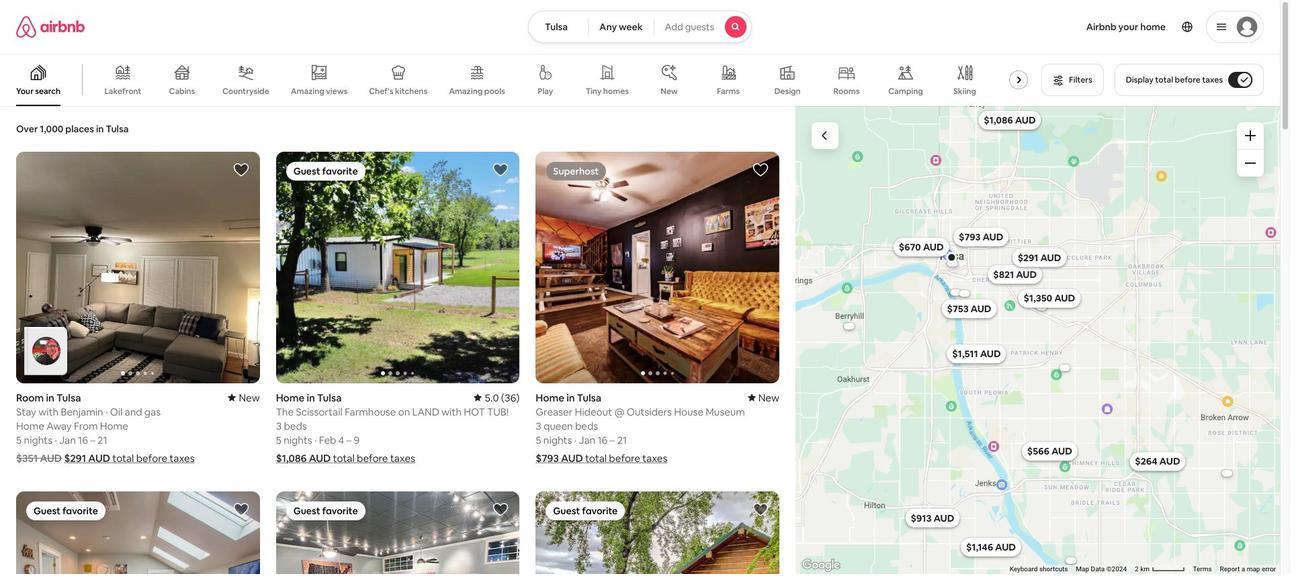 Task type: vqa. For each thing, say whether or not it's contained in the screenshot.
Search destinations search field
no



Task type: locate. For each thing, give the bounding box(es) containing it.
zoom in image
[[1246, 130, 1256, 141]]

group
[[0, 54, 1043, 106], [16, 152, 260, 384], [276, 152, 520, 384], [536, 152, 780, 384], [16, 492, 260, 575], [276, 492, 520, 575], [536, 492, 780, 575]]

google image
[[799, 557, 844, 575]]

zoom out image
[[1246, 158, 1256, 169]]

add to wishlist: home in tulsa image
[[753, 162, 769, 178]]

None search field
[[528, 11, 752, 43]]

new place to stay image
[[748, 392, 780, 404]]

add to wishlist: place to stay in jenks image
[[753, 502, 769, 518]]

google map
showing 22 stays. region
[[796, 106, 1281, 575]]

add to wishlist: guest suite in tulsa image
[[493, 502, 509, 518]]

add to wishlist: guesthouse in tulsa image
[[233, 502, 249, 518]]



Task type: describe. For each thing, give the bounding box(es) containing it.
profile element
[[768, 0, 1264, 54]]

new place to stay image
[[228, 392, 260, 404]]

the location you searched image
[[946, 252, 957, 263]]

5.0 out of 5 average rating,  36 reviews image
[[474, 392, 520, 404]]

add to wishlist: room in tulsa image
[[233, 162, 249, 178]]

add to wishlist: home in tulsa image
[[493, 162, 509, 178]]



